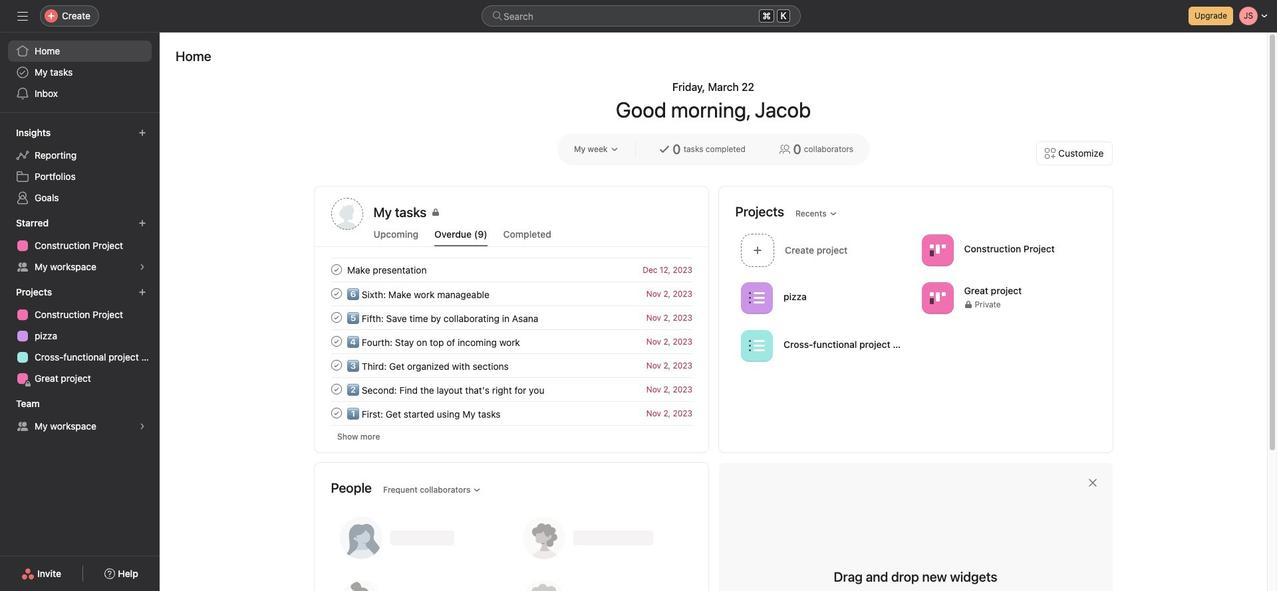 Task type: describe. For each thing, give the bounding box(es) containing it.
new project or portfolio image
[[138, 289, 146, 297]]

3 mark complete checkbox from the top
[[328, 310, 344, 326]]

5 mark complete checkbox from the top
[[328, 406, 344, 422]]

global element
[[0, 33, 160, 112]]

2 board image from the top
[[929, 290, 945, 306]]

Search tasks, projects, and more text field
[[482, 5, 801, 27]]

2 list image from the top
[[749, 338, 765, 354]]

add profile photo image
[[331, 198, 363, 230]]

new insights image
[[138, 129, 146, 137]]

add items to starred image
[[138, 220, 146, 227]]

mark complete image for 3rd mark complete checkbox
[[328, 310, 344, 326]]

mark complete image for 1st mark complete checkbox from the bottom of the page
[[328, 406, 344, 422]]

dismiss image
[[1087, 478, 1098, 489]]

hide sidebar image
[[17, 11, 28, 21]]

3 mark complete image from the top
[[328, 358, 344, 374]]

see details, my workspace image inside starred element
[[138, 263, 146, 271]]



Task type: locate. For each thing, give the bounding box(es) containing it.
mark complete image for 4th mark complete checkbox from the top of the page
[[328, 334, 344, 350]]

1 mark complete checkbox from the top
[[328, 358, 344, 374]]

2 mark complete checkbox from the top
[[328, 382, 344, 398]]

1 list image from the top
[[749, 290, 765, 306]]

starred element
[[0, 212, 160, 281]]

3 mark complete image from the top
[[328, 382, 344, 398]]

mark complete image
[[328, 310, 344, 326], [328, 334, 344, 350], [328, 358, 344, 374]]

list image
[[749, 290, 765, 306], [749, 338, 765, 354]]

2 mark complete checkbox from the top
[[328, 286, 344, 302]]

4 mark complete image from the top
[[328, 406, 344, 422]]

1 vertical spatial list image
[[749, 338, 765, 354]]

1 vertical spatial mark complete image
[[328, 334, 344, 350]]

1 board image from the top
[[929, 242, 945, 258]]

Mark complete checkbox
[[328, 262, 344, 278], [328, 286, 344, 302], [328, 310, 344, 326], [328, 334, 344, 350], [328, 406, 344, 422]]

0 vertical spatial list image
[[749, 290, 765, 306]]

2 mark complete image from the top
[[328, 286, 344, 302]]

1 mark complete image from the top
[[328, 262, 344, 278]]

0 vertical spatial board image
[[929, 242, 945, 258]]

1 mark complete checkbox from the top
[[328, 262, 344, 278]]

list item
[[735, 230, 916, 271], [315, 258, 708, 282], [315, 282, 708, 306], [315, 306, 708, 330], [315, 330, 708, 354], [315, 354, 708, 378], [315, 378, 708, 402], [315, 402, 708, 426]]

0 vertical spatial mark complete checkbox
[[328, 358, 344, 374]]

Mark complete checkbox
[[328, 358, 344, 374], [328, 382, 344, 398]]

0 vertical spatial see details, my workspace image
[[138, 263, 146, 271]]

1 vertical spatial board image
[[929, 290, 945, 306]]

see details, my workspace image
[[138, 263, 146, 271], [138, 423, 146, 431]]

2 see details, my workspace image from the top
[[138, 423, 146, 431]]

see details, my workspace image inside teams element
[[138, 423, 146, 431]]

4 mark complete checkbox from the top
[[328, 334, 344, 350]]

board image
[[929, 242, 945, 258], [929, 290, 945, 306]]

1 vertical spatial see details, my workspace image
[[138, 423, 146, 431]]

1 see details, my workspace image from the top
[[138, 263, 146, 271]]

2 vertical spatial mark complete image
[[328, 358, 344, 374]]

mark complete image
[[328, 262, 344, 278], [328, 286, 344, 302], [328, 382, 344, 398], [328, 406, 344, 422]]

1 mark complete image from the top
[[328, 310, 344, 326]]

1 vertical spatial mark complete checkbox
[[328, 382, 344, 398]]

mark complete image for fifth mark complete checkbox from the bottom of the page
[[328, 262, 344, 278]]

teams element
[[0, 392, 160, 440]]

2 mark complete image from the top
[[328, 334, 344, 350]]

projects element
[[0, 281, 160, 392]]

None field
[[482, 5, 801, 27]]

0 vertical spatial mark complete image
[[328, 310, 344, 326]]

mark complete image for 4th mark complete checkbox from the bottom of the page
[[328, 286, 344, 302]]

insights element
[[0, 121, 160, 212]]



Task type: vqa. For each thing, say whether or not it's contained in the screenshot.
field on the top
yes



